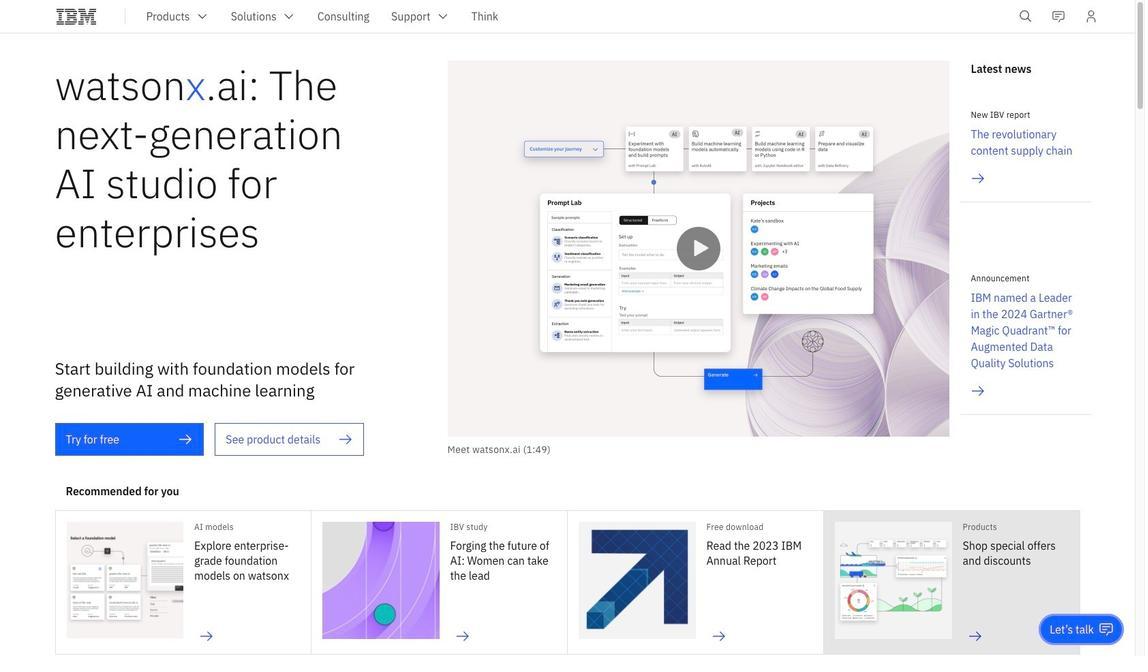 Task type: describe. For each thing, give the bounding box(es) containing it.
let's talk element
[[1051, 623, 1095, 638]]



Task type: vqa. For each thing, say whether or not it's contained in the screenshot.
THE YOUR PRIVACY CHOICES element
no



